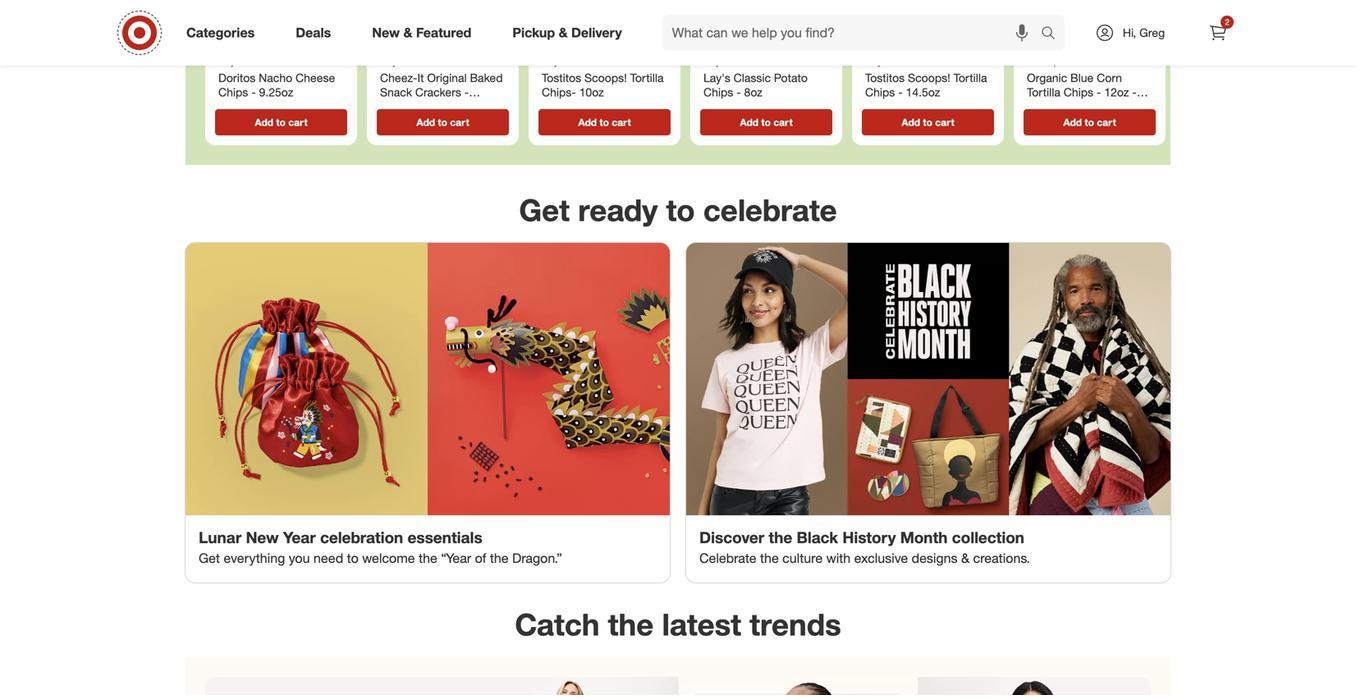 Task type: locate. For each thing, give the bounding box(es) containing it.
- right 12oz
[[1133, 85, 1137, 99]]

delivery
[[572, 25, 622, 41]]

1 - from the left
[[251, 85, 256, 99]]

add to cart down 14.5oz on the right top
[[902, 116, 955, 128]]

add to cart for organic blue corn tortilla chips - 12oz - good & gather™
[[1064, 116, 1117, 128]]

chips for lay's
[[704, 85, 734, 99]]

$5.19 up doritos at the top left of the page
[[218, 41, 246, 55]]

1 horizontal spatial $5.19
[[542, 41, 570, 55]]

add to cart button
[[215, 109, 347, 135], [377, 109, 509, 135], [539, 109, 671, 135], [701, 109, 833, 135], [862, 109, 995, 135], [1024, 109, 1156, 135]]

0 horizontal spatial $5.19
[[218, 41, 246, 55]]

0 horizontal spatial tostitos
[[542, 71, 582, 85]]

categories
[[186, 25, 255, 41]]

corn
[[1097, 71, 1123, 85]]

new up everything
[[246, 529, 279, 547]]

& right pickup
[[559, 25, 568, 41]]

-
[[251, 85, 256, 99], [465, 85, 469, 99], [737, 85, 741, 99], [899, 85, 903, 99], [1097, 85, 1102, 99], [1133, 85, 1137, 99]]

deals
[[296, 25, 331, 41]]

5 add to cart from the left
[[902, 116, 955, 128]]

add to cart button down 9.25oz
[[215, 109, 347, 135]]

get down lunar
[[199, 551, 220, 567]]

1 horizontal spatial tostitos
[[866, 71, 905, 85]]

add down 9.25oz
[[255, 116, 274, 128]]

search button
[[1034, 15, 1074, 54]]

4 add from the left
[[740, 116, 759, 128]]

to down the 8oz
[[762, 116, 771, 128]]

add down the 8oz
[[740, 116, 759, 128]]

- left 9.25oz
[[251, 85, 256, 99]]

2 - from the left
[[465, 85, 469, 99]]

5 cart from the left
[[936, 116, 955, 128]]

to for cheez-it original baked snack crackers - 12.4oz
[[438, 116, 448, 128]]

2 cart from the left
[[450, 116, 470, 128]]

4 add to cart button from the left
[[701, 109, 833, 135]]

2 add to cart button from the left
[[377, 109, 509, 135]]

gather™
[[1070, 99, 1112, 114]]

chips left 9.25oz
[[218, 85, 248, 99]]

add for organic blue corn tortilla chips - 12oz - good & gather™
[[1064, 116, 1083, 128]]

scoops! for -
[[908, 71, 951, 85]]

scoops!
[[585, 71, 627, 85], [908, 71, 951, 85]]

chips inside tostitos scoops! tortilla chips - 14.5oz
[[866, 85, 896, 99]]

cart
[[289, 116, 308, 128], [450, 116, 470, 128], [612, 116, 631, 128], [774, 116, 793, 128], [936, 116, 955, 128], [1098, 116, 1117, 128]]

greg
[[1140, 25, 1166, 40]]

add to cart for lay's classic potato chips - 8oz
[[740, 116, 793, 128]]

tostitos for chips-
[[542, 71, 582, 85]]

1 add to cart from the left
[[255, 116, 308, 128]]

scoops! inside tostitos scoops! tortilla chips - 14.5oz
[[908, 71, 951, 85]]

& right good
[[1060, 99, 1067, 114]]

3 chips from the left
[[866, 85, 896, 99]]

get inside lunar new year celebration essentials get everything you need to welcome the "year of the dragon."
[[199, 551, 220, 567]]

get left ready
[[519, 192, 570, 228]]

add for lay's classic potato chips - 8oz
[[740, 116, 759, 128]]

the left culture
[[761, 551, 779, 567]]

chips for doritos
[[218, 85, 248, 99]]

hi,
[[1124, 25, 1137, 40]]

to down 9.25oz
[[276, 116, 286, 128]]

add to cart button down 10oz
[[539, 109, 671, 135]]

add to cart for tostitos scoops! tortilla chips - 14.5oz
[[902, 116, 955, 128]]

tortilla right 14.5oz on the right top
[[954, 71, 988, 85]]

0 horizontal spatial scoops!
[[585, 71, 627, 85]]

2 add from the left
[[417, 116, 435, 128]]

& left featured
[[404, 25, 413, 41]]

tortilla inside tostitos scoops! tortilla chips - 14.5oz
[[954, 71, 988, 85]]

2 link
[[1201, 15, 1237, 51]]

0 vertical spatial get
[[519, 192, 570, 228]]

new & featured
[[372, 25, 472, 41]]

pickup & delivery
[[513, 25, 622, 41]]

snack
[[380, 85, 412, 99]]

- left the baked
[[465, 85, 469, 99]]

you
[[289, 551, 310, 567]]

1 chips from the left
[[218, 85, 248, 99]]

to inside lunar new year celebration essentials get everything you need to welcome the "year of the dragon."
[[347, 551, 359, 567]]

0 horizontal spatial new
[[246, 529, 279, 547]]

year
[[283, 529, 316, 547]]

0 vertical spatial new
[[372, 25, 400, 41]]

- left 14.5oz on the right top
[[899, 85, 903, 99]]

cart for tostitos scoops! tortilla chips - 14.5oz
[[936, 116, 955, 128]]

4 chips from the left
[[1064, 85, 1094, 99]]

5 add to cart button from the left
[[862, 109, 995, 135]]

to
[[276, 116, 286, 128], [438, 116, 448, 128], [600, 116, 609, 128], [762, 116, 771, 128], [924, 116, 933, 128], [1085, 116, 1095, 128], [666, 192, 695, 228], [347, 551, 359, 567]]

lay's classic potato chips - 8oz
[[704, 71, 808, 99]]

chips
[[218, 85, 248, 99], [704, 85, 734, 99], [866, 85, 896, 99], [1064, 85, 1094, 99]]

0 horizontal spatial tortilla
[[631, 71, 664, 85]]

add to cart down 9.25oz
[[255, 116, 308, 128]]

6 cart from the left
[[1098, 116, 1117, 128]]

tostitos down the $6.39
[[866, 71, 905, 85]]

tostitos down pickup & delivery
[[542, 71, 582, 85]]

& down the collection
[[962, 551, 970, 567]]

2 horizontal spatial tortilla
[[1028, 85, 1061, 99]]

to down celebration
[[347, 551, 359, 567]]

add down 'crackers'
[[417, 116, 435, 128]]

add to cart button down the 8oz
[[701, 109, 833, 135]]

cart down potato
[[774, 116, 793, 128]]

add to cart down the 8oz
[[740, 116, 793, 128]]

add down 14.5oz on the right top
[[902, 116, 921, 128]]

cart down 14.5oz on the right top
[[936, 116, 955, 128]]

6 add to cart button from the left
[[1024, 109, 1156, 135]]

2 chips from the left
[[704, 85, 734, 99]]

1 horizontal spatial scoops!
[[908, 71, 951, 85]]

add
[[255, 116, 274, 128], [417, 116, 435, 128], [579, 116, 597, 128], [740, 116, 759, 128], [902, 116, 921, 128], [1064, 116, 1083, 128]]

add for doritos nacho cheese chips - 9.25oz
[[255, 116, 274, 128]]

1 vertical spatial get
[[199, 551, 220, 567]]

add to cart button for tostitos scoops! tortilla chips - 14.5oz
[[862, 109, 995, 135]]

3 cart from the left
[[612, 116, 631, 128]]

8oz
[[745, 85, 763, 99]]

- left 12oz
[[1097, 85, 1102, 99]]

1 add to cart button from the left
[[215, 109, 347, 135]]

potato
[[774, 71, 808, 85]]

add to cart down 10oz
[[579, 116, 631, 128]]

the
[[769, 529, 793, 547], [419, 551, 438, 567], [490, 551, 509, 567], [761, 551, 779, 567], [608, 606, 654, 643]]

$3.99
[[1028, 41, 1056, 55]]

collection
[[953, 529, 1025, 547]]

chips inside lay's classic potato chips - 8oz
[[704, 85, 734, 99]]

to down gather™
[[1085, 116, 1095, 128]]

tortilla left blue
[[1028, 85, 1061, 99]]

cheez-it original baked snack crackers - 12.4oz link
[[374, 0, 513, 114]]

to down 10oz
[[600, 116, 609, 128]]

3 add from the left
[[579, 116, 597, 128]]

ready
[[578, 192, 658, 228]]

trends
[[750, 606, 842, 643]]

chips left corn
[[1064, 85, 1094, 99]]

tostitos scoops! tortilla chips- 10oz
[[542, 71, 664, 99]]

to right ready
[[666, 192, 695, 228]]

to for tostitos scoops! tortilla chips- 10oz
[[600, 116, 609, 128]]

6 add from the left
[[1064, 116, 1083, 128]]

welcome
[[362, 551, 415, 567]]

add to cart down gather™
[[1064, 116, 1117, 128]]

1 vertical spatial new
[[246, 529, 279, 547]]

add to cart down cheez-it original baked snack crackers - 12.4oz
[[417, 116, 470, 128]]

1 tostitos from the left
[[542, 71, 582, 85]]

to down cheez-it original baked snack crackers - 12.4oz
[[438, 116, 448, 128]]

add to cart for tostitos scoops! tortilla chips- 10oz
[[579, 116, 631, 128]]

4 add to cart from the left
[[740, 116, 793, 128]]

1 cart from the left
[[289, 116, 308, 128]]

tostitos inside tostitos scoops! tortilla chips- 10oz
[[542, 71, 582, 85]]

lunar
[[199, 529, 242, 547]]

pickup
[[513, 25, 555, 41]]

add to cart button for cheez-it original baked snack crackers - 12.4oz
[[377, 109, 509, 135]]

2 $5.19 from the left
[[542, 41, 570, 55]]

1 $5.19 from the left
[[218, 41, 246, 55]]

tostitos inside tostitos scoops! tortilla chips - 14.5oz
[[866, 71, 905, 85]]

1 scoops! from the left
[[585, 71, 627, 85]]

- left the 8oz
[[737, 85, 741, 99]]

new & featured link
[[358, 15, 492, 51]]

add to cart for cheez-it original baked snack crackers - 12.4oz
[[417, 116, 470, 128]]

14.5oz
[[906, 85, 941, 99]]

add to cart button for organic blue corn tortilla chips - 12oz - good & gather™
[[1024, 109, 1156, 135]]

5 - from the left
[[1097, 85, 1102, 99]]

new up cheez-
[[372, 25, 400, 41]]

5 add from the left
[[902, 116, 921, 128]]

4 cart from the left
[[774, 116, 793, 128]]

add to cart
[[255, 116, 308, 128], [417, 116, 470, 128], [579, 116, 631, 128], [740, 116, 793, 128], [902, 116, 955, 128], [1064, 116, 1117, 128]]

tortilla
[[631, 71, 664, 85], [954, 71, 988, 85], [1028, 85, 1061, 99]]

3 add to cart button from the left
[[539, 109, 671, 135]]

get ready to celebrate
[[519, 192, 837, 228]]

cart down 9.25oz
[[289, 116, 308, 128]]

0 horizontal spatial get
[[199, 551, 220, 567]]

add to cart button down 14.5oz on the right top
[[862, 109, 995, 135]]

add down 10oz
[[579, 116, 597, 128]]

1 horizontal spatial tortilla
[[954, 71, 988, 85]]

$5.19
[[218, 41, 246, 55], [542, 41, 570, 55]]

tostitos
[[542, 71, 582, 85], [866, 71, 905, 85]]

culture
[[783, 551, 823, 567]]

2 add to cart from the left
[[417, 116, 470, 128]]

1 add from the left
[[255, 116, 274, 128]]

discover
[[700, 529, 765, 547]]

& inside pickup & delivery link
[[559, 25, 568, 41]]

6 add to cart from the left
[[1064, 116, 1117, 128]]

tortilla inside tostitos scoops! tortilla chips- 10oz
[[631, 71, 664, 85]]

chips for tostitos
[[866, 85, 896, 99]]

nacho
[[259, 71, 293, 85]]

3 add to cart from the left
[[579, 116, 631, 128]]

add to cart button down 12oz
[[1024, 109, 1156, 135]]

the right of
[[490, 551, 509, 567]]

tostitos for chips
[[866, 71, 905, 85]]

get
[[519, 192, 570, 228], [199, 551, 220, 567]]

cart down cheez-it original baked snack crackers - 12.4oz
[[450, 116, 470, 128]]

& inside organic blue corn tortilla chips - 12oz - good & gather™
[[1060, 99, 1067, 114]]

3 - from the left
[[737, 85, 741, 99]]

tortilla right 10oz
[[631, 71, 664, 85]]

chips left the 8oz
[[704, 85, 734, 99]]

to down 14.5oz on the right top
[[924, 116, 933, 128]]

chips inside organic blue corn tortilla chips - 12oz - good & gather™
[[1064, 85, 1094, 99]]

deals link
[[282, 15, 352, 51]]

scoops! inside tostitos scoops! tortilla chips- 10oz
[[585, 71, 627, 85]]

to for tostitos scoops! tortilla chips - 14.5oz
[[924, 116, 933, 128]]

chips inside 'doritos nacho cheese chips - 9.25oz'
[[218, 85, 248, 99]]

What can we help you find? suggestions appear below search field
[[663, 15, 1046, 51]]

chips left 14.5oz on the right top
[[866, 85, 896, 99]]

to for lay's classic potato chips - 8oz
[[762, 116, 771, 128]]

$5.19 left delivery
[[542, 41, 570, 55]]

&
[[404, 25, 413, 41], [559, 25, 568, 41], [1060, 99, 1067, 114], [962, 551, 970, 567]]

2 tostitos from the left
[[866, 71, 905, 85]]

add to cart button down 'crackers'
[[377, 109, 509, 135]]

1 horizontal spatial get
[[519, 192, 570, 228]]

search
[[1034, 26, 1074, 42]]

cart down gather™
[[1098, 116, 1117, 128]]

2 scoops! from the left
[[908, 71, 951, 85]]

pickup & delivery link
[[499, 15, 643, 51]]

to for organic blue corn tortilla chips - 12oz - good & gather™
[[1085, 116, 1095, 128]]

new
[[372, 25, 400, 41], [246, 529, 279, 547]]

4 - from the left
[[899, 85, 903, 99]]

cart down tostitos scoops! tortilla chips- 10oz
[[612, 116, 631, 128]]

crackers
[[416, 85, 461, 99]]

add down gather™
[[1064, 116, 1083, 128]]

& inside discover the black history month collection celebrate the culture with exclusive designs & creations.
[[962, 551, 970, 567]]

10oz
[[580, 85, 604, 99]]

$6.39
[[866, 41, 894, 55]]



Task type: describe. For each thing, give the bounding box(es) containing it.
organic blue corn tortilla chips - 12oz - good & gather™
[[1028, 71, 1137, 114]]

hi, greg
[[1124, 25, 1166, 40]]

celebrate
[[704, 192, 837, 228]]

9.25oz
[[259, 85, 293, 99]]

6 - from the left
[[1133, 85, 1137, 99]]

add for tostitos scoops! tortilla chips- 10oz
[[579, 116, 597, 128]]

$5.19 for tostitos scoops! tortilla chips- 10oz
[[542, 41, 570, 55]]

cheez-it original baked snack crackers - 12.4oz
[[380, 71, 503, 114]]

add for cheez-it original baked snack crackers - 12.4oz
[[417, 116, 435, 128]]

"year
[[441, 551, 472, 567]]

black
[[797, 529, 839, 547]]

the down essentials
[[419, 551, 438, 567]]

& inside new & featured link
[[404, 25, 413, 41]]

- inside 'doritos nacho cheese chips - 9.25oz'
[[251, 85, 256, 99]]

carousel region
[[186, 0, 1171, 181]]

celebrate black history month image
[[687, 243, 1171, 516]]

12.4oz
[[380, 99, 415, 114]]

chips-
[[542, 85, 576, 99]]

everything
[[224, 551, 285, 567]]

catch the latest trends
[[515, 606, 842, 643]]

discover the black history month collection celebrate the culture with exclusive designs & creations.
[[700, 529, 1031, 567]]

cheez-
[[380, 71, 418, 85]]

add for tostitos scoops! tortilla chips - 14.5oz
[[902, 116, 921, 128]]

original
[[427, 71, 467, 85]]

- inside cheez-it original baked snack crackers - 12.4oz
[[465, 85, 469, 99]]

essentials
[[408, 529, 483, 547]]

tortilla inside organic blue corn tortilla chips - 12oz - good & gather™
[[1028, 85, 1061, 99]]

the left latest
[[608, 606, 654, 643]]

celebrate
[[700, 551, 757, 567]]

featured
[[416, 25, 472, 41]]

lunar new year celebration essentials get everything you need to welcome the "year of the dragon."
[[199, 529, 562, 567]]

doritos
[[218, 71, 256, 85]]

categories link
[[172, 15, 275, 51]]

blue
[[1071, 71, 1094, 85]]

celebration
[[320, 529, 403, 547]]

dragon."
[[513, 551, 562, 567]]

add to cart button for lay's classic potato chips - 8oz
[[701, 109, 833, 135]]

of
[[475, 551, 487, 567]]

lay's
[[704, 71, 731, 85]]

designs
[[912, 551, 958, 567]]

need
[[314, 551, 344, 567]]

cheese
[[296, 71, 335, 85]]

add to cart button for tostitos scoops! tortilla chips- 10oz
[[539, 109, 671, 135]]

add to cart for doritos nacho cheese chips - 9.25oz
[[255, 116, 308, 128]]

to for doritos nacho cheese chips - 9.25oz
[[276, 116, 286, 128]]

exclusive
[[855, 551, 909, 567]]

scoops! for 10oz
[[585, 71, 627, 85]]

cart for organic blue corn tortilla chips - 12oz - good & gather™
[[1098, 116, 1117, 128]]

cart for tostitos scoops! tortilla chips- 10oz
[[612, 116, 631, 128]]

it
[[418, 71, 424, 85]]

organic
[[1028, 71, 1068, 85]]

add to cart button for doritos nacho cheese chips - 9.25oz
[[215, 109, 347, 135]]

new inside lunar new year celebration essentials get everything you need to welcome the "year of the dragon."
[[246, 529, 279, 547]]

$5.19 for doritos nacho cheese chips - 9.25oz
[[218, 41, 246, 55]]

tostitos scoops! tortilla chips - 14.5oz
[[866, 71, 988, 99]]

- inside tostitos scoops! tortilla chips - 14.5oz
[[899, 85, 903, 99]]

classic
[[734, 71, 771, 85]]

latest
[[662, 606, 742, 643]]

baked
[[470, 71, 503, 85]]

creations.
[[974, 551, 1031, 567]]

- inside lay's classic potato chips - 8oz
[[737, 85, 741, 99]]

history
[[843, 529, 896, 547]]

1 horizontal spatial new
[[372, 25, 400, 41]]

doritos nacho cheese chips - 9.25oz
[[218, 71, 335, 99]]

catch
[[515, 606, 600, 643]]

$4.29
[[704, 41, 732, 55]]

good
[[1028, 99, 1057, 114]]

cart for lay's classic potato chips - 8oz
[[774, 116, 793, 128]]

the up culture
[[769, 529, 793, 547]]

with
[[827, 551, 851, 567]]

tortilla for tostitos scoops! tortilla chips- 10oz
[[631, 71, 664, 85]]

tortilla for tostitos scoops! tortilla chips - 14.5oz
[[954, 71, 988, 85]]

month
[[901, 529, 948, 547]]

cart for doritos nacho cheese chips - 9.25oz
[[289, 116, 308, 128]]

cart for cheez-it original baked snack crackers - 12.4oz
[[450, 116, 470, 128]]

12oz
[[1105, 85, 1130, 99]]

2
[[1226, 17, 1230, 27]]



Task type: vqa. For each thing, say whether or not it's contained in the screenshot.
2nd super from left
no



